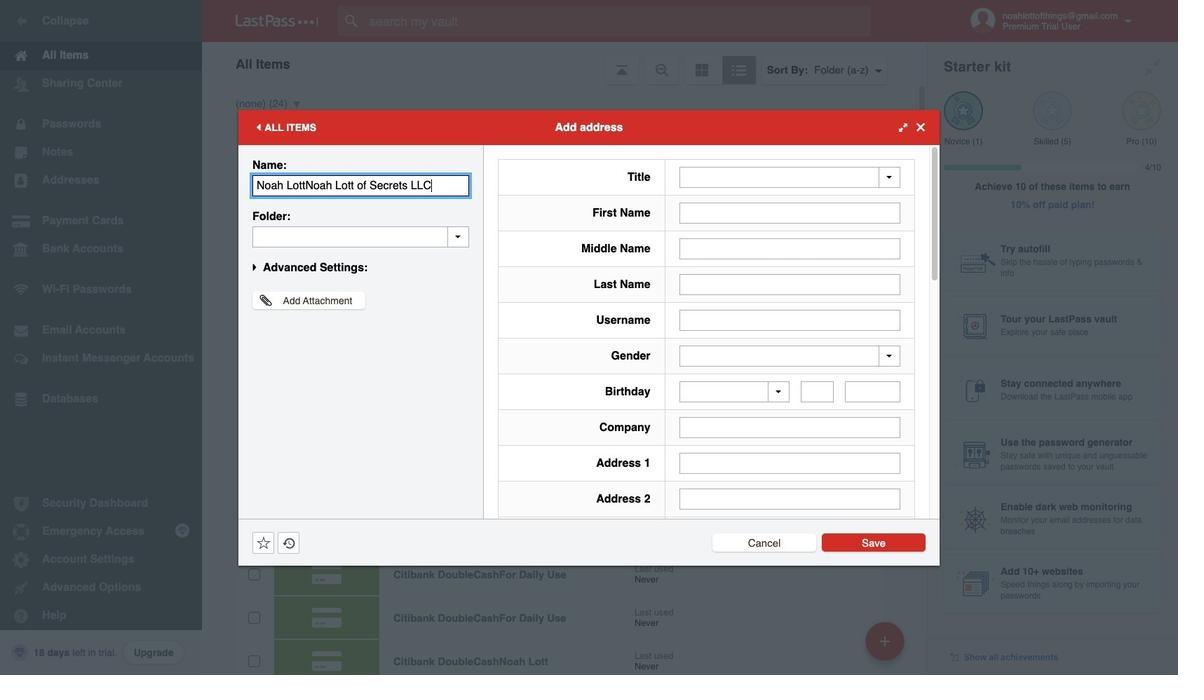 Task type: locate. For each thing, give the bounding box(es) containing it.
None text field
[[253, 175, 469, 196], [680, 202, 901, 223], [253, 226, 469, 247], [680, 238, 901, 259], [680, 274, 901, 295], [680, 310, 901, 331], [801, 382, 835, 403], [846, 382, 901, 403], [680, 453, 901, 474], [253, 175, 469, 196], [680, 202, 901, 223], [253, 226, 469, 247], [680, 238, 901, 259], [680, 274, 901, 295], [680, 310, 901, 331], [801, 382, 835, 403], [846, 382, 901, 403], [680, 453, 901, 474]]

new item navigation
[[861, 618, 914, 676]]

dialog
[[239, 110, 940, 676]]

None text field
[[680, 417, 901, 439], [680, 489, 901, 510], [680, 417, 901, 439], [680, 489, 901, 510]]



Task type: describe. For each thing, give the bounding box(es) containing it.
vault options navigation
[[202, 42, 928, 84]]

new item image
[[881, 637, 890, 647]]

Search search field
[[338, 6, 899, 36]]

search my vault text field
[[338, 6, 899, 36]]

main navigation navigation
[[0, 0, 202, 676]]

lastpass image
[[236, 15, 319, 27]]



